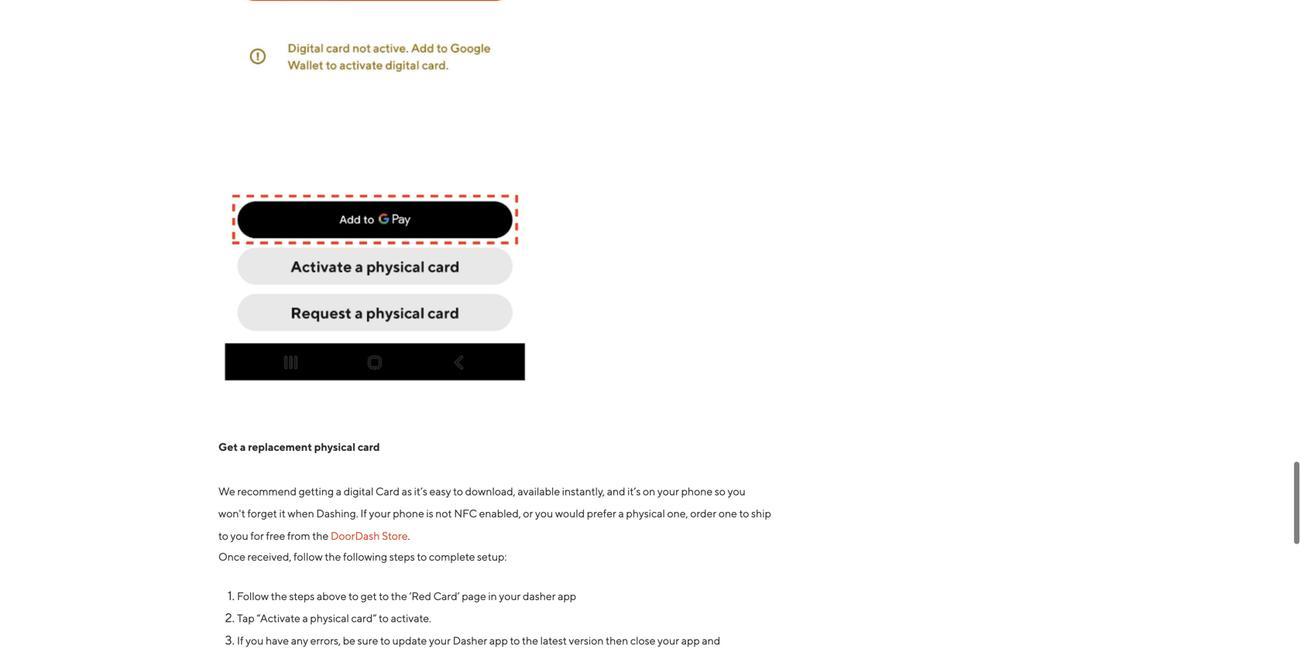 Task type: vqa. For each thing, say whether or not it's contained in the screenshot.
the left the Merchant
no



Task type: describe. For each thing, give the bounding box(es) containing it.
replacement
[[248, 441, 312, 454]]

your left "dasher"
[[429, 635, 451, 648]]

any
[[291, 635, 308, 648]]

"activate
[[257, 613, 300, 625]]

once
[[218, 551, 245, 564]]

a left digital
[[336, 486, 342, 498]]

doordash store link
[[331, 530, 408, 543]]

to left complete
[[417, 551, 427, 564]]

the right follow
[[325, 551, 341, 564]]

to up "once"
[[218, 530, 228, 543]]

user-added image image
[[218, 0, 533, 404]]

sure
[[357, 635, 378, 648]]

follow the steps above to get to the 'red card' page in your dasher app
[[237, 590, 576, 603]]

nfc
[[454, 508, 477, 521]]

card"
[[351, 613, 377, 625]]

we
[[218, 486, 235, 498]]

card'
[[433, 590, 460, 603]]

not
[[435, 508, 452, 521]]

received,
[[247, 551, 291, 564]]

get a replacement physical card
[[218, 441, 380, 454]]

easy
[[429, 486, 451, 498]]

from
[[287, 530, 310, 543]]

0 horizontal spatial steps
[[289, 590, 315, 603]]

if you have any errors, be sure to update your dasher app to the latest version then close your app and
[[237, 635, 720, 656]]

to left latest
[[510, 635, 520, 648]]

activate.
[[391, 613, 431, 625]]

to right sure
[[380, 635, 390, 648]]

you inside if you have any errors, be sure to update your dasher app to the latest version then close your app and
[[246, 635, 264, 648]]

physical for get a replacement physical card
[[314, 441, 355, 454]]

if inside we recommend getting a digital card as it's easy to download, available instantly, and it's on your phone so you won't forget it when dashing. if your phone is not nfc enabled, or you would prefer a physical one, order one to ship to you for free from the
[[360, 508, 367, 521]]

so
[[715, 486, 726, 498]]

errors,
[[310, 635, 341, 648]]

1 it's from the left
[[414, 486, 427, 498]]

dasher
[[453, 635, 487, 648]]

in
[[488, 590, 497, 603]]

card
[[376, 486, 400, 498]]

digital
[[344, 486, 374, 498]]

following
[[343, 551, 387, 564]]

1 horizontal spatial phone
[[681, 486, 713, 498]]

latest
[[540, 635, 567, 648]]

have
[[266, 635, 289, 648]]

store
[[382, 530, 408, 543]]

forget
[[247, 508, 277, 521]]

0 horizontal spatial app
[[489, 635, 508, 648]]

a right the prefer
[[618, 508, 624, 521]]

the inside we recommend getting a digital card as it's easy to download, available instantly, and it's on your phone so you won't forget it when dashing. if your phone is not nfc enabled, or you would prefer a physical one, order one to ship to you for free from the
[[312, 530, 329, 543]]

your right in
[[499, 590, 521, 603]]

then
[[606, 635, 628, 648]]

a right "get"
[[240, 441, 246, 454]]

to left 'get'
[[349, 590, 359, 603]]

tap
[[237, 613, 255, 625]]

1 horizontal spatial steps
[[389, 551, 415, 564]]

dasher
[[523, 590, 556, 603]]

enabled,
[[479, 508, 521, 521]]

the inside if you have any errors, be sure to update your dasher app to the latest version then close your app and
[[522, 635, 538, 648]]

page
[[462, 590, 486, 603]]

would
[[555, 508, 585, 521]]

to right one
[[739, 508, 749, 521]]

be
[[343, 635, 355, 648]]

instantly,
[[562, 486, 605, 498]]

order
[[690, 508, 716, 521]]

1 vertical spatial phone
[[393, 508, 424, 521]]

download,
[[465, 486, 516, 498]]



Task type: locate. For each thing, give the bounding box(es) containing it.
free
[[266, 530, 285, 543]]

to
[[453, 486, 463, 498], [739, 508, 749, 521], [218, 530, 228, 543], [417, 551, 427, 564], [349, 590, 359, 603], [379, 590, 389, 603], [379, 613, 389, 625], [380, 635, 390, 648], [510, 635, 520, 648]]

physical left card
[[314, 441, 355, 454]]

setup:
[[477, 551, 507, 564]]

0 vertical spatial if
[[360, 508, 367, 521]]

version
[[569, 635, 604, 648]]

card
[[358, 441, 380, 454]]

complete
[[429, 551, 475, 564]]

2 vertical spatial physical
[[310, 613, 349, 625]]

app right dasher
[[558, 590, 576, 603]]

1 horizontal spatial if
[[360, 508, 367, 521]]

0 horizontal spatial it's
[[414, 486, 427, 498]]

you left have
[[246, 635, 264, 648]]

your right close at bottom
[[658, 635, 679, 648]]

once received, follow the following steps to complete setup:
[[218, 551, 507, 564]]

your down card
[[369, 508, 391, 521]]

phone up order
[[681, 486, 713, 498]]

it's left on
[[627, 486, 641, 498]]

tap "activate a physical card" to activate.
[[237, 613, 431, 625]]

0 vertical spatial steps
[[389, 551, 415, 564]]

you right or
[[535, 508, 553, 521]]

0 horizontal spatial phone
[[393, 508, 424, 521]]

prefer
[[587, 508, 616, 521]]

your right on
[[657, 486, 679, 498]]

1 vertical spatial if
[[237, 635, 244, 648]]

a up the any
[[302, 613, 308, 625]]

follow
[[237, 590, 269, 603]]

the left latest
[[522, 635, 538, 648]]

and inside if you have any errors, be sure to update your dasher app to the latest version then close your app and
[[702, 635, 720, 648]]

doordash store .
[[331, 530, 410, 543]]

phone
[[681, 486, 713, 498], [393, 508, 424, 521]]

the
[[312, 530, 329, 543], [325, 551, 341, 564], [271, 590, 287, 603], [391, 590, 407, 603], [522, 635, 538, 648]]

if
[[360, 508, 367, 521], [237, 635, 244, 648]]

doordash
[[331, 530, 380, 543]]

1 vertical spatial steps
[[289, 590, 315, 603]]

1 horizontal spatial it's
[[627, 486, 641, 498]]

the up "activate
[[271, 590, 287, 603]]

app right "dasher"
[[489, 635, 508, 648]]

0 vertical spatial physical
[[314, 441, 355, 454]]

won't
[[218, 508, 245, 521]]

recommend
[[237, 486, 297, 498]]

if inside if you have any errors, be sure to update your dasher app to the latest version then close your app and
[[237, 635, 244, 648]]

is
[[426, 508, 433, 521]]

one
[[719, 508, 737, 521]]

to right card"
[[379, 613, 389, 625]]

it
[[279, 508, 286, 521]]

and inside we recommend getting a digital card as it's easy to download, available instantly, and it's on your phone so you won't forget it when dashing. if your phone is not nfc enabled, or you would prefer a physical one, order one to ship to you for free from the
[[607, 486, 625, 498]]

if down 'tap'
[[237, 635, 244, 648]]

1 vertical spatial physical
[[626, 508, 665, 521]]

0 horizontal spatial if
[[237, 635, 244, 648]]

dashing.
[[316, 508, 358, 521]]

1 horizontal spatial and
[[702, 635, 720, 648]]

getting
[[299, 486, 334, 498]]

get
[[218, 441, 238, 454]]

2 it's from the left
[[627, 486, 641, 498]]

0 horizontal spatial and
[[607, 486, 625, 498]]

when
[[288, 508, 314, 521]]

1 horizontal spatial app
[[558, 590, 576, 603]]

and up the prefer
[[607, 486, 625, 498]]

'red
[[409, 590, 431, 603]]

and
[[607, 486, 625, 498], [702, 635, 720, 648]]

update
[[392, 635, 427, 648]]

0 vertical spatial and
[[607, 486, 625, 498]]

we recommend getting a digital card as it's easy to download, available instantly, and it's on your phone so you won't forget it when dashing. if your phone is not nfc enabled, or you would prefer a physical one, order one to ship to you for free from the
[[218, 486, 771, 543]]

steps
[[389, 551, 415, 564], [289, 590, 315, 603]]

app right close at bottom
[[681, 635, 700, 648]]

a
[[240, 441, 246, 454], [336, 486, 342, 498], [618, 508, 624, 521], [302, 613, 308, 625]]

on
[[643, 486, 655, 498]]

or
[[523, 508, 533, 521]]

the left 'red
[[391, 590, 407, 603]]

above
[[317, 590, 346, 603]]

and right close at bottom
[[702, 635, 720, 648]]

you left for on the bottom left of page
[[230, 530, 248, 543]]

to right 'get'
[[379, 590, 389, 603]]

steps left above in the bottom of the page
[[289, 590, 315, 603]]

phone left is on the bottom
[[393, 508, 424, 521]]

one,
[[667, 508, 688, 521]]

physical for tap "activate a physical card" to activate.
[[310, 613, 349, 625]]

app
[[558, 590, 576, 603], [489, 635, 508, 648], [681, 635, 700, 648]]

2 horizontal spatial app
[[681, 635, 700, 648]]

1 vertical spatial and
[[702, 635, 720, 648]]

follow
[[294, 551, 323, 564]]

close
[[630, 635, 655, 648]]

your
[[657, 486, 679, 498], [369, 508, 391, 521], [499, 590, 521, 603], [429, 635, 451, 648], [658, 635, 679, 648]]

it's
[[414, 486, 427, 498], [627, 486, 641, 498]]

physical down on
[[626, 508, 665, 521]]

if down digital
[[360, 508, 367, 521]]

steps down .
[[389, 551, 415, 564]]

available
[[518, 486, 560, 498]]

ship
[[751, 508, 771, 521]]

you
[[728, 486, 746, 498], [535, 508, 553, 521], [230, 530, 248, 543], [246, 635, 264, 648]]

physical down above in the bottom of the page
[[310, 613, 349, 625]]

it's right as
[[414, 486, 427, 498]]

as
[[402, 486, 412, 498]]

physical inside we recommend getting a digital card as it's easy to download, available instantly, and it's on your phone so you won't forget it when dashing. if your phone is not nfc enabled, or you would prefer a physical one, order one to ship to you for free from the
[[626, 508, 665, 521]]

.
[[408, 530, 410, 543]]

for
[[250, 530, 264, 543]]

the right from
[[312, 530, 329, 543]]

0 vertical spatial phone
[[681, 486, 713, 498]]

to right the easy
[[453, 486, 463, 498]]

physical
[[314, 441, 355, 454], [626, 508, 665, 521], [310, 613, 349, 625]]

you right so
[[728, 486, 746, 498]]

get
[[361, 590, 377, 603]]



